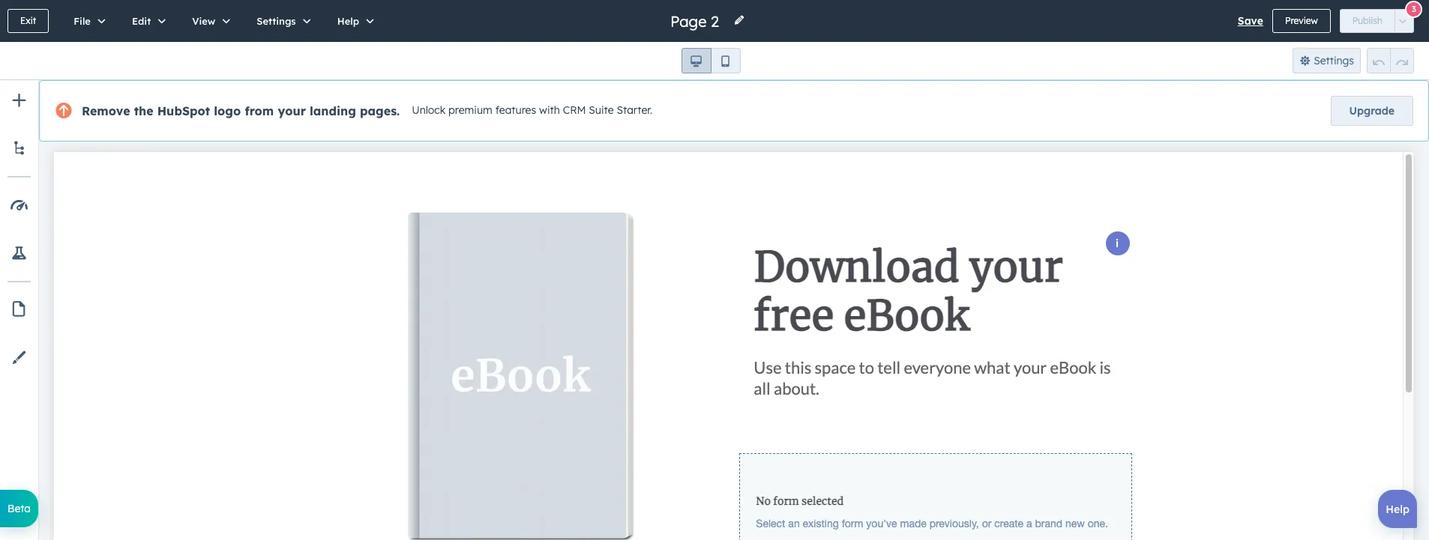 Task type: describe. For each thing, give the bounding box(es) containing it.
save button
[[1239, 12, 1264, 30]]

crm
[[563, 104, 586, 117]]

edit button
[[116, 0, 176, 42]]

upgrade link
[[1331, 96, 1414, 126]]

logo
[[214, 104, 241, 119]]

pages.
[[360, 104, 400, 119]]

from
[[245, 104, 274, 119]]

beta button
[[0, 491, 38, 528]]

suite
[[589, 104, 614, 117]]

publish button
[[1340, 9, 1396, 33]]

2 group from the left
[[1368, 48, 1415, 74]]

your
[[278, 104, 306, 119]]

upgrade
[[1350, 104, 1395, 118]]

view
[[192, 15, 216, 27]]

1 horizontal spatial settings
[[1315, 54, 1355, 68]]

file button
[[58, 0, 116, 42]]

preview
[[1286, 15, 1319, 26]]

1 vertical spatial settings button
[[1293, 48, 1362, 74]]

save
[[1239, 14, 1264, 28]]

edit
[[132, 15, 151, 27]]

premium
[[449, 104, 493, 117]]

with
[[539, 104, 560, 117]]



Task type: locate. For each thing, give the bounding box(es) containing it.
help for help "link"
[[1387, 503, 1410, 517]]

remove the hubspot logo from your landing pages.
[[82, 104, 400, 119]]

publish group
[[1340, 9, 1415, 33]]

settings right view button
[[257, 15, 296, 27]]

1 vertical spatial settings
[[1315, 54, 1355, 68]]

starter.
[[617, 104, 653, 117]]

help
[[337, 15, 359, 27], [1387, 503, 1410, 517]]

preview button
[[1273, 9, 1331, 33]]

0 vertical spatial settings
[[257, 15, 296, 27]]

help for help button
[[337, 15, 359, 27]]

publish
[[1353, 15, 1383, 26]]

0 horizontal spatial settings button
[[241, 0, 322, 42]]

1 horizontal spatial help
[[1387, 503, 1410, 517]]

0 horizontal spatial settings
[[257, 15, 296, 27]]

exit
[[20, 15, 36, 26]]

0 vertical spatial help
[[337, 15, 359, 27]]

settings
[[257, 15, 296, 27], [1315, 54, 1355, 68]]

hubspot
[[157, 104, 210, 119]]

unlock premium features with crm suite starter.
[[412, 104, 653, 117]]

the
[[134, 104, 153, 119]]

0 horizontal spatial help
[[337, 15, 359, 27]]

1 group from the left
[[682, 48, 741, 74]]

1 horizontal spatial settings button
[[1293, 48, 1362, 74]]

1 horizontal spatial group
[[1368, 48, 1415, 74]]

landing
[[310, 104, 356, 119]]

help link
[[1379, 491, 1418, 529]]

help button
[[322, 0, 385, 42]]

remove
[[82, 104, 130, 119]]

0 vertical spatial settings button
[[241, 0, 322, 42]]

0 horizontal spatial group
[[682, 48, 741, 74]]

1 vertical spatial help
[[1387, 503, 1410, 517]]

view button
[[176, 0, 241, 42]]

features
[[496, 104, 537, 117]]

None field
[[669, 11, 725, 31]]

beta
[[8, 503, 31, 516]]

file
[[74, 15, 91, 27]]

settings button
[[241, 0, 322, 42], [1293, 48, 1362, 74]]

exit link
[[8, 9, 49, 33]]

settings down 'preview' button
[[1315, 54, 1355, 68]]

unlock
[[412, 104, 446, 117]]

3
[[1413, 3, 1417, 14]]

group
[[682, 48, 741, 74], [1368, 48, 1415, 74]]

help inside "link"
[[1387, 503, 1410, 517]]

help inside button
[[337, 15, 359, 27]]



Task type: vqa. For each thing, say whether or not it's contained in the screenshot.
list
no



